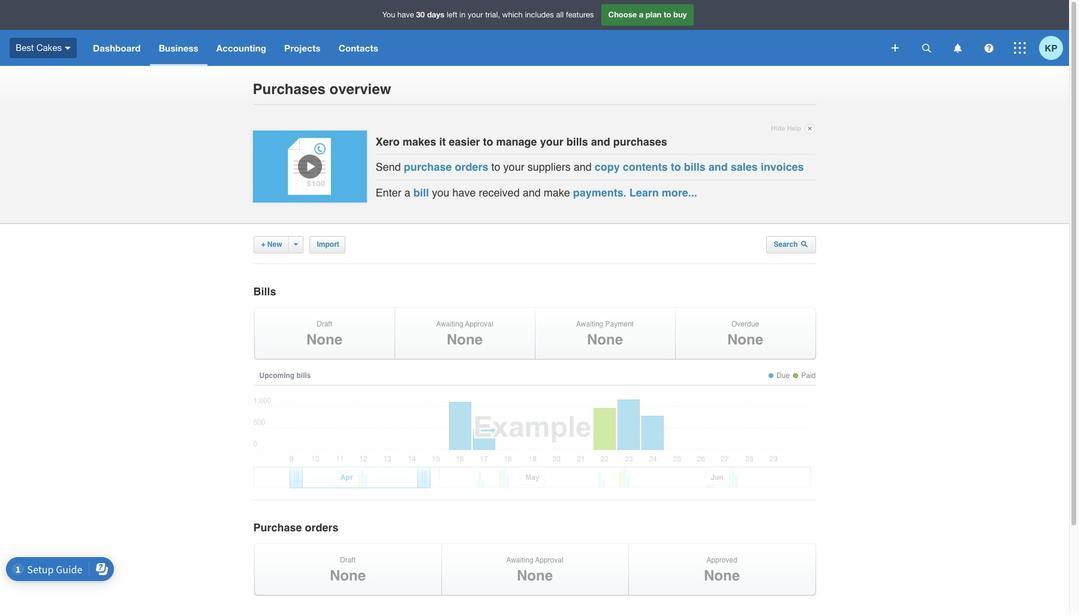 Task type: describe. For each thing, give the bounding box(es) containing it.
search
[[774, 241, 800, 249]]

and left sales
[[709, 161, 728, 173]]

payment
[[606, 320, 634, 329]]

which
[[502, 10, 523, 19]]

purchase
[[253, 522, 302, 534]]

accounting button
[[207, 30, 275, 66]]

payments
[[573, 186, 624, 199]]

30
[[416, 10, 425, 19]]

draft none for none
[[330, 556, 366, 585]]

best
[[16, 42, 34, 53]]

payments link
[[573, 186, 624, 199]]

a for enter
[[405, 186, 411, 199]]

days
[[427, 10, 445, 19]]

make
[[544, 186, 570, 199]]

svg image inside best cakes popup button
[[65, 47, 71, 50]]

upcoming bills
[[259, 372, 311, 380]]

hide help link
[[771, 122, 815, 136]]

contacts button
[[330, 30, 387, 66]]

trial,
[[485, 10, 500, 19]]

purchase orders
[[253, 522, 339, 534]]

buy
[[674, 10, 687, 19]]

bill link
[[414, 186, 429, 199]]

approval for none
[[535, 556, 564, 565]]

xero
[[376, 135, 400, 148]]

due
[[777, 372, 790, 380]]

received
[[479, 186, 520, 199]]

bill
[[414, 186, 429, 199]]

import
[[317, 241, 339, 249]]

projects button
[[275, 30, 330, 66]]

awaiting inside awaiting payment none
[[576, 320, 604, 329]]

approved none
[[704, 556, 740, 585]]

copy
[[595, 161, 620, 173]]

business
[[159, 43, 198, 53]]

to right easier
[[483, 135, 493, 148]]

approval for payment
[[465, 320, 493, 329]]

choose
[[609, 10, 637, 19]]

manage
[[496, 135, 537, 148]]

0 horizontal spatial orders
[[305, 522, 339, 534]]

2 vertical spatial bills
[[297, 372, 311, 380]]

business button
[[150, 30, 207, 66]]

upcoming
[[259, 372, 295, 380]]

purchases overview
[[253, 81, 391, 98]]

all
[[556, 10, 564, 19]]

+ new link
[[253, 237, 303, 254]]

purchase orders link
[[404, 161, 489, 173]]

includes
[[525, 10, 554, 19]]

projects
[[284, 43, 321, 53]]

and left copy
[[574, 161, 592, 173]]

to up received
[[492, 161, 501, 173]]

.
[[624, 186, 627, 199]]

hide help
[[771, 125, 802, 133]]

and left make
[[523, 186, 541, 199]]

kp
[[1045, 42, 1058, 53]]

in
[[460, 10, 466, 19]]

draft for payment
[[317, 320, 332, 329]]

it
[[439, 135, 446, 148]]

features
[[566, 10, 594, 19]]

makes
[[403, 135, 436, 148]]

none inside awaiting payment none
[[587, 332, 623, 349]]

overdue
[[732, 320, 759, 329]]

1 horizontal spatial svg image
[[1014, 42, 1026, 54]]

help
[[787, 125, 802, 133]]

1 horizontal spatial have
[[453, 186, 476, 199]]

plan
[[646, 10, 662, 19]]

send
[[376, 161, 401, 173]]

a for choose
[[639, 10, 644, 19]]



Task type: locate. For each thing, give the bounding box(es) containing it.
0 vertical spatial draft none
[[307, 320, 343, 349]]

0 horizontal spatial bills
[[297, 372, 311, 380]]

banner
[[0, 0, 1070, 66]]

1 horizontal spatial your
[[504, 161, 525, 173]]

draft for none
[[340, 556, 356, 565]]

easier
[[449, 135, 480, 148]]

have left 30
[[398, 10, 414, 19]]

0 horizontal spatial draft
[[317, 320, 332, 329]]

awaiting for payment
[[436, 320, 463, 329]]

1 vertical spatial draft
[[340, 556, 356, 565]]

overdue none
[[728, 320, 764, 349]]

purchase
[[404, 161, 452, 173]]

svg image
[[922, 43, 931, 52], [954, 43, 962, 52], [892, 44, 899, 52], [65, 47, 71, 50]]

awaiting approval none
[[436, 320, 493, 349], [507, 556, 564, 585]]

paid
[[802, 372, 816, 380]]

to left buy
[[664, 10, 672, 19]]

your right in
[[468, 10, 483, 19]]

0 horizontal spatial your
[[468, 10, 483, 19]]

more...
[[662, 186, 698, 199]]

awaiting approval none for none
[[507, 556, 564, 585]]

1 vertical spatial your
[[540, 135, 564, 148]]

enter a bill you have received and make payments . learn more...
[[376, 186, 698, 199]]

to
[[664, 10, 672, 19], [483, 135, 493, 148], [492, 161, 501, 173], [671, 161, 681, 173]]

dashboard
[[93, 43, 141, 53]]

cakes
[[36, 42, 62, 53]]

1 vertical spatial orders
[[305, 522, 339, 534]]

1 horizontal spatial awaiting approval none
[[507, 556, 564, 585]]

a left bill link
[[405, 186, 411, 199]]

enter
[[376, 186, 402, 199]]

0 vertical spatial a
[[639, 10, 644, 19]]

0 horizontal spatial awaiting
[[436, 320, 463, 329]]

svg image
[[1014, 42, 1026, 54], [985, 43, 994, 52]]

copy                 contents to bills and sales invoices link
[[595, 161, 804, 173]]

0 horizontal spatial approval
[[465, 320, 493, 329]]

your
[[468, 10, 483, 19], [540, 135, 564, 148], [504, 161, 525, 173]]

orders
[[455, 161, 489, 173], [305, 522, 339, 534]]

2 horizontal spatial awaiting
[[576, 320, 604, 329]]

kp button
[[1040, 30, 1070, 66]]

1 vertical spatial draft none
[[330, 556, 366, 585]]

bills right upcoming
[[297, 372, 311, 380]]

learn
[[630, 186, 659, 199]]

sales
[[731, 161, 758, 173]]

1 horizontal spatial orders
[[455, 161, 489, 173]]

awaiting
[[436, 320, 463, 329], [576, 320, 604, 329], [507, 556, 534, 565]]

0 vertical spatial bills
[[567, 135, 588, 148]]

1 horizontal spatial draft
[[340, 556, 356, 565]]

0 horizontal spatial have
[[398, 10, 414, 19]]

choose a plan to buy
[[609, 10, 687, 19]]

best cakes button
[[0, 30, 84, 66]]

your inside the you have 30 days left in your trial, which includes all features
[[468, 10, 483, 19]]

a left plan
[[639, 10, 644, 19]]

0 horizontal spatial awaiting approval none
[[436, 320, 493, 349]]

learn more... link
[[630, 186, 698, 199]]

1 vertical spatial a
[[405, 186, 411, 199]]

your down 'manage'
[[504, 161, 525, 173]]

search image
[[801, 241, 809, 248]]

0 vertical spatial orders
[[455, 161, 489, 173]]

and up copy
[[591, 135, 610, 148]]

you
[[432, 186, 450, 199]]

0 horizontal spatial svg image
[[985, 43, 994, 52]]

hide
[[771, 125, 786, 133]]

bills up send purchase orders to your suppliers and copy                 contents to bills and sales invoices
[[567, 135, 588, 148]]

send purchase orders to your suppliers and copy                 contents to bills and sales invoices
[[376, 161, 804, 173]]

awaiting approval none for payment
[[436, 320, 493, 349]]

0 vertical spatial approval
[[465, 320, 493, 329]]

your for trial,
[[468, 10, 483, 19]]

contacts
[[339, 43, 378, 53]]

1 vertical spatial bills
[[684, 161, 706, 173]]

orders right purchase
[[305, 522, 339, 534]]

your up suppliers
[[540, 135, 564, 148]]

2 horizontal spatial your
[[540, 135, 564, 148]]

left
[[447, 10, 458, 19]]

1 vertical spatial awaiting approval none
[[507, 556, 564, 585]]

2 horizontal spatial bills
[[684, 161, 706, 173]]

0 vertical spatial your
[[468, 10, 483, 19]]

best cakes
[[16, 42, 62, 53]]

awaiting payment none
[[576, 320, 634, 349]]

bills
[[253, 286, 276, 298]]

you
[[382, 10, 395, 19]]

new
[[267, 241, 282, 249]]

approved
[[707, 556, 738, 565]]

0 vertical spatial have
[[398, 10, 414, 19]]

invoices
[[761, 161, 804, 173]]

dashboard link
[[84, 30, 150, 66]]

purchases
[[253, 81, 326, 98]]

to up more...
[[671, 161, 681, 173]]

1 vertical spatial approval
[[535, 556, 564, 565]]

0 horizontal spatial a
[[405, 186, 411, 199]]

1 horizontal spatial bills
[[567, 135, 588, 148]]

0 vertical spatial draft
[[317, 320, 332, 329]]

suppliers
[[528, 161, 571, 173]]

and
[[591, 135, 610, 148], [574, 161, 592, 173], [709, 161, 728, 173], [523, 186, 541, 199]]

draft none for payment
[[307, 320, 343, 349]]

purchases
[[613, 135, 667, 148]]

have inside the you have 30 days left in your trial, which includes all features
[[398, 10, 414, 19]]

search link
[[766, 237, 816, 254]]

0 vertical spatial awaiting approval none
[[436, 320, 493, 349]]

a
[[639, 10, 644, 19], [405, 186, 411, 199]]

your for bills
[[540, 135, 564, 148]]

1 horizontal spatial a
[[639, 10, 644, 19]]

accounting
[[216, 43, 266, 53]]

+
[[261, 241, 265, 249]]

awaiting for none
[[507, 556, 534, 565]]

orders down easier
[[455, 161, 489, 173]]

xero makes it easier to manage your bills and purchases
[[376, 135, 667, 148]]

approval
[[465, 320, 493, 329], [535, 556, 564, 565]]

1 vertical spatial have
[[453, 186, 476, 199]]

none
[[307, 332, 343, 349], [447, 332, 483, 349], [587, 332, 623, 349], [728, 332, 764, 349], [330, 568, 366, 585], [517, 568, 553, 585], [704, 568, 740, 585]]

contents
[[623, 161, 668, 173]]

2 vertical spatial your
[[504, 161, 525, 173]]

bills up more...
[[684, 161, 706, 173]]

draft
[[317, 320, 332, 329], [340, 556, 356, 565]]

have
[[398, 10, 414, 19], [453, 186, 476, 199]]

import link
[[309, 237, 345, 254]]

draft none
[[307, 320, 343, 349], [330, 556, 366, 585]]

you have 30 days left in your trial, which includes all features
[[382, 10, 594, 19]]

bills
[[567, 135, 588, 148], [684, 161, 706, 173], [297, 372, 311, 380]]

have right you
[[453, 186, 476, 199]]

+ new
[[261, 241, 282, 249]]

1 horizontal spatial approval
[[535, 556, 564, 565]]

overview
[[330, 81, 391, 98]]

banner containing kp
[[0, 0, 1070, 66]]

1 horizontal spatial awaiting
[[507, 556, 534, 565]]



Task type: vqa. For each thing, say whether or not it's contained in the screenshot.
Approval related to Payment
yes



